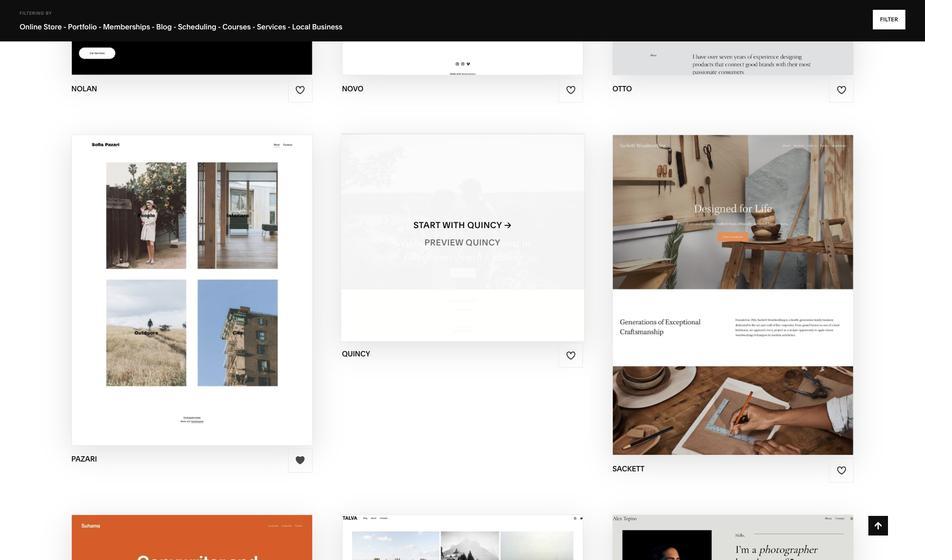 Task type: describe. For each thing, give the bounding box(es) containing it.
local
[[292, 22, 310, 31]]

1 - from the left
[[63, 22, 66, 31]]

portfolio
[[68, 22, 97, 31]]

online store - portfolio - memberships - blog - scheduling - courses - services - local business
[[20, 22, 343, 31]]

start with sackett
[[682, 278, 775, 288]]

back to top image
[[873, 521, 883, 531]]

7 - from the left
[[288, 22, 291, 31]]

2 vertical spatial quincy
[[342, 350, 370, 359]]

pazari inside 'link'
[[197, 290, 228, 300]]

add otto to your favorites list image
[[837, 85, 846, 95]]

store
[[44, 22, 62, 31]]

preview quincy
[[425, 238, 501, 248]]

start with quincy
[[414, 220, 502, 230]]

preview pazari
[[156, 290, 228, 300]]

1 vertical spatial sackett
[[613, 465, 645, 474]]

blog
[[156, 22, 172, 31]]

remove pazari from your favorites list image
[[295, 456, 305, 466]]

start for preview pazari
[[144, 273, 171, 283]]

preview quincy link
[[425, 231, 501, 255]]

2 vertical spatial pazari
[[71, 455, 97, 464]]

add nolan to your favorites list image
[[295, 85, 305, 95]]

talva image
[[342, 516, 583, 561]]

quincy image
[[341, 134, 584, 342]]

quincy inside "link"
[[466, 238, 501, 248]]

suhama image
[[72, 516, 312, 561]]

preview for preview pazari
[[156, 290, 194, 300]]

online
[[20, 22, 42, 31]]

pazari image
[[72, 135, 312, 446]]

memberships
[[103, 22, 150, 31]]

sackett image
[[613, 135, 853, 456]]

otto image
[[613, 0, 853, 75]]

filtering
[[20, 11, 44, 16]]

start for preview quincy
[[414, 220, 440, 230]]

6 - from the left
[[252, 22, 255, 31]]

scheduling
[[178, 22, 216, 31]]



Task type: vqa. For each thing, say whether or not it's contained in the screenshot.
"Quincy"
yes



Task type: locate. For each thing, give the bounding box(es) containing it.
with inside start with pazari button
[[173, 273, 196, 283]]

preview down start with quincy
[[425, 238, 464, 248]]

otto
[[613, 84, 632, 93]]

preview pazari link
[[156, 283, 228, 308]]

services
[[257, 22, 286, 31]]

start with quincy button
[[414, 213, 512, 238]]

1 horizontal spatial start
[[414, 220, 440, 230]]

courses
[[223, 22, 251, 31]]

1 vertical spatial pazari
[[197, 290, 228, 300]]

- right store
[[63, 22, 66, 31]]

filtering by
[[20, 11, 52, 16]]

with for pazari
[[173, 273, 196, 283]]

start inside start with pazari button
[[144, 273, 171, 283]]

quincy inside button
[[467, 220, 502, 230]]

3 - from the left
[[152, 22, 155, 31]]

0 horizontal spatial sackett
[[613, 465, 645, 474]]

- left courses
[[218, 22, 221, 31]]

start with pazari button
[[144, 266, 239, 290]]

- left local
[[288, 22, 291, 31]]

4 - from the left
[[174, 22, 176, 31]]

preview inside "link"
[[425, 238, 464, 248]]

preview for preview quincy
[[425, 238, 464, 248]]

quincy
[[467, 220, 502, 230], [466, 238, 501, 248], [342, 350, 370, 359]]

0 horizontal spatial with
[[173, 273, 196, 283]]

nolan
[[71, 84, 97, 93]]

0 horizontal spatial preview
[[156, 290, 194, 300]]

with for quincy
[[443, 220, 465, 230]]

pazari
[[198, 273, 230, 283], [197, 290, 228, 300], [71, 455, 97, 464]]

- right courses
[[252, 22, 255, 31]]

preview
[[425, 238, 464, 248], [156, 290, 194, 300]]

0 horizontal spatial start
[[144, 273, 171, 283]]

sackett inside button
[[736, 278, 775, 288]]

start inside the "start with quincy" button
[[414, 220, 440, 230]]

2 horizontal spatial with
[[711, 278, 733, 288]]

novo image
[[342, 0, 583, 75]]

by
[[46, 11, 52, 16]]

with inside the "start with quincy" button
[[443, 220, 465, 230]]

nolan image
[[72, 0, 312, 75]]

novo
[[342, 84, 364, 93]]

0 vertical spatial preview
[[425, 238, 464, 248]]

filter
[[880, 16, 898, 23]]

0 vertical spatial pazari
[[198, 273, 230, 283]]

start inside start with sackett button
[[682, 278, 709, 288]]

with
[[443, 220, 465, 230], [173, 273, 196, 283], [711, 278, 733, 288]]

5 - from the left
[[218, 22, 221, 31]]

1 vertical spatial quincy
[[466, 238, 501, 248]]

0 vertical spatial sackett
[[736, 278, 775, 288]]

start
[[414, 220, 440, 230], [144, 273, 171, 283], [682, 278, 709, 288]]

pazari inside button
[[198, 273, 230, 283]]

- right blog
[[174, 22, 176, 31]]

sackett
[[736, 278, 775, 288], [613, 465, 645, 474]]

1 horizontal spatial preview
[[425, 238, 464, 248]]

1 vertical spatial preview
[[156, 290, 194, 300]]

-
[[63, 22, 66, 31], [99, 22, 101, 31], [152, 22, 155, 31], [174, 22, 176, 31], [218, 22, 221, 31], [252, 22, 255, 31], [288, 22, 291, 31]]

start with pazari
[[144, 273, 230, 283]]

start with sackett button
[[682, 271, 785, 295]]

with inside start with sackett button
[[711, 278, 733, 288]]

2 horizontal spatial start
[[682, 278, 709, 288]]

- right portfolio
[[99, 22, 101, 31]]

1 horizontal spatial sackett
[[736, 278, 775, 288]]

add quincy to your favorites list image
[[566, 351, 576, 361]]

filter button
[[873, 10, 906, 29]]

add sackett to your favorites list image
[[837, 466, 846, 476]]

preview inside 'link'
[[156, 290, 194, 300]]

preview down start with pazari
[[156, 290, 194, 300]]

1 horizontal spatial with
[[443, 220, 465, 230]]

0 vertical spatial quincy
[[467, 220, 502, 230]]

2 - from the left
[[99, 22, 101, 31]]

- left blog
[[152, 22, 155, 31]]

tepito image
[[613, 516, 853, 561]]

business
[[312, 22, 343, 31]]

add novo to your favorites list image
[[566, 85, 576, 95]]



